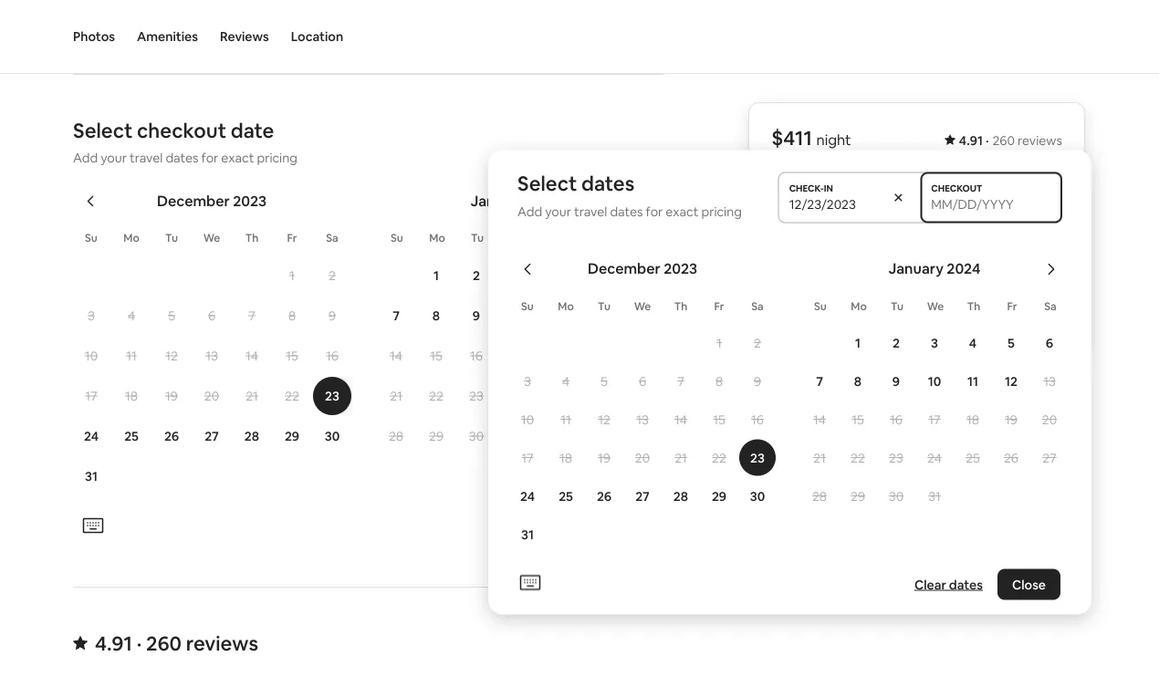 Task type: locate. For each thing, give the bounding box(es) containing it.
0 vertical spatial date
[[231, 118, 274, 144]]

travel up 4, thursday, january 2024. available. select as checkout date. button
[[574, 203, 608, 220]]

1 vertical spatial 19
[[1005, 411, 1018, 428]]

2
[[329, 268, 336, 285], [473, 268, 480, 285], [754, 335, 761, 351], [893, 335, 900, 351]]

december 2023 down select dates add your travel dates for exact pricing on the top of the page
[[588, 259, 698, 278]]

select
[[73, 118, 133, 144], [518, 171, 577, 197]]

4.91 · 260 reviews
[[960, 132, 1063, 149], [95, 631, 258, 657]]

1 horizontal spatial 2024
[[947, 259, 981, 278]]

1 horizontal spatial 17
[[522, 450, 534, 466]]

21
[[246, 389, 258, 405], [390, 389, 403, 405], [675, 450, 687, 466], [814, 450, 826, 466]]

19
[[165, 389, 178, 405], [1005, 411, 1018, 428], [598, 450, 611, 466]]

your
[[101, 150, 127, 167], [545, 203, 572, 220]]

1 vertical spatial january
[[889, 259, 944, 278]]

january 2024 up availability
[[889, 259, 981, 278]]

1 vertical spatial december
[[588, 259, 661, 278]]

22 button
[[272, 378, 312, 416], [416, 378, 457, 416], [700, 440, 739, 476], [839, 440, 877, 476]]

30 button
[[312, 418, 352, 456], [457, 418, 497, 456], [739, 478, 777, 515], [877, 478, 916, 515]]

mo
[[123, 232, 139, 246], [429, 232, 445, 246], [558, 299, 574, 313], [851, 299, 867, 313]]

10 button
[[497, 297, 537, 336], [71, 338, 111, 376], [916, 363, 954, 399], [509, 401, 547, 438]]

1 vertical spatial 3
[[931, 335, 939, 351]]

1 horizontal spatial 4
[[562, 373, 570, 389]]

2023 down select dates add your travel dates for exact pricing on the top of the page
[[664, 259, 698, 278]]

1 vertical spatial 260
[[146, 631, 182, 657]]

1 vertical spatial 4.91
[[95, 631, 132, 657]]

0 vertical spatial december 2023
[[157, 192, 267, 211]]

fr
[[287, 232, 297, 246], [715, 299, 725, 313], [1008, 299, 1018, 313]]

reviews
[[1018, 132, 1063, 149], [186, 631, 258, 657]]

dates inside clear dates button
[[949, 577, 983, 593]]

1
[[290, 268, 295, 285], [434, 268, 439, 285], [717, 335, 722, 351], [856, 335, 861, 351]]

260
[[993, 132, 1015, 149], [146, 631, 182, 657]]

16 button
[[312, 338, 352, 376], [457, 338, 497, 376], [739, 401, 777, 438], [877, 401, 916, 438]]

0 horizontal spatial th
[[245, 232, 259, 246]]

0 horizontal spatial 3 button
[[71, 297, 111, 336]]

1 horizontal spatial 4.91
[[960, 132, 983, 149]]

15 button
[[272, 338, 312, 376], [416, 338, 457, 376], [700, 401, 739, 438], [839, 401, 877, 438]]

0 horizontal spatial travel
[[130, 150, 163, 167]]

checkout
[[137, 118, 227, 144]]

sa for the middle 20 button
[[752, 299, 764, 313]]

0 horizontal spatial 4 button
[[111, 297, 152, 336]]

calendar application
[[51, 172, 1160, 513], [489, 240, 1160, 569]]

4 button
[[111, 297, 152, 336], [954, 325, 993, 361], [547, 363, 585, 399]]

1 vertical spatial select
[[518, 171, 577, 197]]

28 button
[[232, 418, 272, 456], [376, 418, 416, 456], [662, 478, 700, 515], [801, 478, 839, 515]]

2 vertical spatial 19
[[598, 450, 611, 466]]

dates
[[166, 150, 199, 167], [582, 171, 635, 197], [610, 203, 643, 220], [949, 577, 983, 593]]

1 horizontal spatial 25
[[559, 488, 573, 504]]

december down select checkout date add your travel dates for exact pricing
[[157, 192, 230, 211]]

2 horizontal spatial 20
[[1043, 411, 1058, 428]]

0 vertical spatial your
[[101, 150, 127, 167]]

17 button for the left 20 button
[[71, 378, 111, 416]]

1 vertical spatial travel
[[574, 203, 608, 220]]

24
[[510, 389, 524, 405], [84, 429, 99, 445], [928, 450, 942, 466], [520, 488, 535, 504]]

1 vertical spatial 4
[[970, 335, 977, 351]]

we
[[203, 232, 220, 246], [634, 299, 651, 313], [927, 299, 944, 313]]

december right 4, thursday, january 2024. available. select as checkout date. button
[[588, 259, 661, 278]]

18, thursday, january 2024. unavailable button
[[538, 338, 576, 376]]

5 button
[[577, 257, 617, 296], [152, 297, 192, 336], [993, 325, 1031, 361], [585, 363, 624, 399]]

4
[[128, 308, 135, 325], [970, 335, 977, 351], [562, 373, 570, 389]]

21 button
[[232, 378, 272, 416], [376, 378, 416, 416], [662, 440, 700, 476], [801, 440, 839, 476]]

30
[[325, 429, 340, 445], [469, 429, 484, 445], [750, 488, 765, 504], [889, 488, 904, 504]]

1 horizontal spatial 26 button
[[585, 478, 624, 515]]

add
[[73, 150, 98, 167], [929, 196, 953, 212], [518, 203, 543, 220]]

0 horizontal spatial reviews
[[186, 631, 258, 657]]

0 horizontal spatial december
[[157, 192, 230, 211]]

11
[[551, 308, 562, 325], [126, 349, 137, 365], [968, 373, 979, 389], [561, 411, 571, 428]]

1 button
[[272, 257, 312, 296], [416, 257, 457, 296], [700, 325, 739, 361], [839, 325, 877, 361]]

0 horizontal spatial 2024
[[529, 192, 563, 211]]

0 vertical spatial for
[[201, 150, 219, 167]]

23
[[325, 389, 340, 405], [469, 389, 484, 405], [751, 450, 765, 466], [889, 450, 904, 466]]

12
[[591, 308, 604, 325], [165, 349, 178, 365], [1005, 373, 1018, 389], [598, 411, 611, 428]]

2024 up availability
[[947, 259, 981, 278]]

exact
[[221, 150, 254, 167], [666, 203, 699, 220]]

listing
[[948, 378, 985, 394]]

27
[[630, 389, 644, 405], [205, 429, 219, 445], [1043, 450, 1057, 466], [636, 488, 650, 504]]

10
[[510, 308, 523, 325], [85, 349, 98, 365], [928, 373, 942, 389], [521, 411, 534, 428]]

0 horizontal spatial 26
[[164, 429, 179, 445]]

17 button
[[71, 378, 111, 416], [916, 401, 954, 438], [509, 440, 547, 476]]

pricing
[[257, 150, 298, 167], [702, 203, 742, 220]]

9
[[329, 308, 336, 325], [473, 308, 480, 325], [754, 373, 762, 389], [893, 373, 900, 389]]

23 button
[[312, 378, 352, 416], [457, 378, 497, 416], [739, 440, 777, 476], [877, 440, 916, 476]]

0 vertical spatial 19
[[165, 389, 178, 405]]

exact inside select dates add your travel dates for exact pricing
[[666, 203, 699, 220]]

0 horizontal spatial 19 button
[[152, 378, 192, 416]]

26 button
[[152, 418, 192, 456], [993, 440, 1031, 476], [585, 478, 624, 515]]

25 button for the left 20 button
[[111, 418, 152, 456]]

9 button
[[312, 297, 352, 336], [457, 297, 497, 336], [739, 363, 777, 399], [877, 363, 916, 399]]

13
[[631, 308, 644, 325], [206, 349, 218, 365], [1044, 373, 1056, 389], [637, 411, 649, 428]]

0 horizontal spatial add
[[73, 150, 98, 167]]

1 vertical spatial your
[[545, 203, 572, 220]]

4 for right '4' button
[[970, 335, 977, 351]]

25 button
[[111, 418, 152, 456], [954, 440, 993, 476], [547, 478, 585, 515]]

1 horizontal spatial exact
[[666, 203, 699, 220]]

december
[[157, 192, 230, 211], [588, 259, 661, 278]]

tu
[[165, 232, 178, 246], [471, 232, 484, 246], [598, 299, 611, 313], [891, 299, 904, 313]]

19 button for the left 20 button
[[152, 378, 192, 416]]

0 horizontal spatial sa
[[326, 232, 339, 246]]

6
[[634, 268, 641, 285], [208, 308, 216, 325], [1046, 335, 1054, 351], [639, 373, 647, 389]]

su
[[85, 232, 98, 246], [391, 232, 403, 246], [521, 299, 534, 313], [815, 299, 827, 313]]

0 horizontal spatial for
[[201, 150, 219, 167]]

december for '4' button related to the left 20 button
[[157, 192, 230, 211]]

4 for '4' button related to the left 20 button
[[128, 308, 135, 325]]

0 vertical spatial december
[[157, 192, 230, 211]]

1 vertical spatial 25
[[966, 450, 980, 466]]

reviews
[[220, 28, 269, 45]]

2023 for '4' button related to the left 20 button
[[233, 192, 267, 211]]

report this listing
[[879, 378, 985, 394]]

0 horizontal spatial 2023
[[233, 192, 267, 211]]

2024
[[529, 192, 563, 211], [947, 259, 981, 278]]

fr for the left 20 button
[[287, 232, 297, 246]]

4.91
[[960, 132, 983, 149], [95, 631, 132, 657]]

29
[[285, 429, 300, 445], [429, 429, 444, 445], [712, 488, 727, 504], [851, 488, 866, 504]]

1 horizontal spatial your
[[545, 203, 572, 220]]

25
[[124, 429, 139, 445], [966, 450, 980, 466], [559, 488, 573, 504]]

travel inside select checkout date add your travel dates for exact pricing
[[130, 150, 163, 167]]

1 vertical spatial 2024
[[947, 259, 981, 278]]

january 2024 up 4, thursday, january 2024. available. select as checkout date. button
[[471, 192, 563, 211]]

0 horizontal spatial select
[[73, 118, 133, 144]]

for inside select dates add your travel dates for exact pricing
[[646, 203, 663, 220]]

26
[[164, 429, 179, 445], [1004, 450, 1019, 466], [597, 488, 612, 504]]

for
[[201, 150, 219, 167], [646, 203, 663, 220]]

12 button
[[577, 297, 617, 336], [152, 338, 192, 376], [993, 363, 1031, 399], [585, 401, 624, 438]]

1 horizontal spatial 19
[[598, 450, 611, 466]]

2024 up 4, thursday, january 2024. available. select as checkout date. button
[[529, 192, 563, 211]]

18 button for the left 20 button
[[111, 378, 152, 416]]

0 horizontal spatial 17
[[85, 389, 97, 405]]

date
[[231, 118, 274, 144], [956, 196, 983, 212]]

1 horizontal spatial 4 button
[[547, 363, 585, 399]]

december 2023
[[157, 192, 267, 211], [588, 259, 698, 278]]

th
[[245, 232, 259, 246], [675, 299, 688, 313], [968, 299, 981, 313]]

december 2023 down select checkout date add your travel dates for exact pricing
[[157, 192, 267, 211]]

2 horizontal spatial th
[[968, 299, 981, 313]]

0 horizontal spatial pricing
[[257, 150, 298, 167]]

1 horizontal spatial date
[[956, 196, 983, 212]]

0 vertical spatial select
[[73, 118, 133, 144]]

29 button
[[272, 418, 312, 456], [416, 418, 457, 456], [700, 478, 739, 515], [839, 478, 877, 515]]

close button
[[998, 569, 1061, 600]]

0 vertical spatial january
[[471, 192, 526, 211]]

december for '4' button related to the middle 20 button
[[588, 259, 661, 278]]

0 horizontal spatial 25
[[124, 429, 139, 445]]

14 button
[[232, 338, 272, 376], [376, 338, 416, 376], [662, 401, 700, 438], [801, 401, 839, 438]]

1 vertical spatial january 2024
[[889, 259, 981, 278]]

january 2024
[[471, 192, 563, 211], [889, 259, 981, 278]]

1 horizontal spatial 17 button
[[509, 440, 547, 476]]

1 horizontal spatial december
[[588, 259, 661, 278]]

3
[[88, 308, 95, 325], [931, 335, 939, 351], [524, 373, 531, 389]]

your inside select checkout date add your travel dates for exact pricing
[[101, 150, 127, 167]]

17
[[85, 389, 97, 405], [929, 411, 941, 428], [522, 450, 534, 466]]

2023
[[233, 192, 267, 211], [664, 259, 698, 278]]

select dates add your travel dates for exact pricing
[[518, 171, 742, 220]]

19 for "19" button corresponding to the middle 20 button
[[598, 450, 611, 466]]

1 vertical spatial pricing
[[702, 203, 742, 220]]

0 vertical spatial 4.91 · 260 reviews
[[960, 132, 1063, 149]]

0 horizontal spatial 4
[[128, 308, 135, 325]]

0 horizontal spatial 25 button
[[111, 418, 152, 456]]

19 button
[[152, 378, 192, 416], [993, 401, 1031, 438], [585, 440, 624, 476]]

0 vertical spatial 20
[[204, 389, 219, 405]]

1 horizontal spatial for
[[646, 203, 663, 220]]

1 horizontal spatial 18
[[560, 450, 572, 466]]

january for the left 20 button
[[471, 192, 526, 211]]

1 horizontal spatial january
[[889, 259, 944, 278]]

24 button
[[497, 378, 537, 416], [71, 418, 111, 456], [916, 440, 954, 476], [509, 478, 547, 515]]

0 horizontal spatial exact
[[221, 150, 254, 167]]

22
[[285, 389, 299, 405], [429, 389, 444, 405], [712, 450, 727, 466], [851, 450, 866, 466]]

exact inside select checkout date add your travel dates for exact pricing
[[221, 150, 254, 167]]

0 horizontal spatial we
[[203, 232, 220, 246]]

we for '3' button for the middle 20 button
[[634, 299, 651, 313]]

location button
[[291, 0, 343, 73]]

january 2024 for the left 20 button
[[471, 192, 563, 211]]

$411 night
[[772, 125, 851, 151]]

4 button for the middle 20 button
[[547, 363, 585, 399]]

25 for the right 25 button
[[966, 450, 980, 466]]

0 horizontal spatial 20
[[204, 389, 219, 405]]

1 horizontal spatial 3 button
[[509, 363, 547, 399]]

travel
[[130, 150, 163, 167], [574, 203, 608, 220]]

2023 down select checkout date add your travel dates for exact pricing
[[233, 192, 267, 211]]

1 horizontal spatial fr
[[715, 299, 725, 313]]

1 horizontal spatial 25 button
[[547, 478, 585, 515]]

2 vertical spatial 25
[[559, 488, 573, 504]]

15
[[286, 349, 298, 365], [430, 349, 443, 365], [713, 411, 726, 428], [852, 411, 864, 428]]

travel inside select dates add your travel dates for exact pricing
[[574, 203, 608, 220]]

2 horizontal spatial 25 button
[[954, 440, 993, 476]]

0 horizontal spatial ·
[[137, 631, 142, 657]]

0 horizontal spatial december 2023
[[157, 192, 267, 211]]

0 horizontal spatial date
[[231, 118, 274, 144]]

0 vertical spatial travel
[[130, 150, 163, 167]]

1 horizontal spatial th
[[675, 299, 688, 313]]

7
[[249, 308, 255, 325], [393, 308, 400, 325], [678, 373, 685, 389], [816, 373, 823, 389]]

2 vertical spatial 18
[[560, 450, 572, 466]]

16
[[326, 349, 339, 365], [470, 349, 483, 365], [751, 411, 764, 428], [890, 411, 903, 428]]

select inside select checkout date add your travel dates for exact pricing
[[73, 118, 133, 144]]

travel down checkout
[[130, 150, 163, 167]]

MM/DD/YYYY text field
[[932, 196, 1052, 212]]

1 vertical spatial 20
[[1043, 411, 1058, 428]]

8 button
[[272, 297, 312, 336], [416, 297, 457, 336], [700, 363, 739, 399], [839, 363, 877, 399]]

1 vertical spatial exact
[[666, 203, 699, 220]]

2 button
[[312, 257, 352, 296], [457, 257, 497, 296], [739, 325, 777, 361], [877, 325, 916, 361]]

2 vertical spatial 4
[[562, 373, 570, 389]]

13 button
[[617, 297, 657, 336], [192, 338, 232, 376], [1031, 363, 1069, 399], [624, 401, 662, 438]]

26 button for the middle 20 button
[[585, 478, 624, 515]]

0 vertical spatial ·
[[986, 132, 989, 149]]

select inside select dates add your travel dates for exact pricing
[[518, 171, 577, 197]]

25 for the middle 20 button 25 button
[[559, 488, 573, 504]]

3 button
[[71, 297, 111, 336], [916, 325, 954, 361], [509, 363, 547, 399]]

31 button
[[497, 418, 537, 456], [71, 458, 111, 496], [916, 478, 954, 515], [509, 516, 547, 553]]

2 vertical spatial 20
[[635, 450, 650, 466]]

january
[[471, 192, 526, 211], [889, 259, 944, 278]]

2 vertical spatial 26
[[597, 488, 612, 504]]

amenities button
[[137, 0, 198, 73]]

0 horizontal spatial january
[[471, 192, 526, 211]]

2 horizontal spatial 18
[[967, 411, 980, 428]]

2 horizontal spatial 25
[[966, 450, 980, 466]]

5
[[594, 268, 601, 285], [168, 308, 175, 325], [1008, 335, 1015, 351], [601, 373, 608, 389]]

0 horizontal spatial 18 button
[[111, 378, 152, 416]]

17, wednesday, january 2024. unavailable button
[[498, 338, 536, 376]]

1 vertical spatial 17
[[929, 411, 941, 428]]

2024 for the left 20 button
[[529, 192, 563, 211]]

0 horizontal spatial january 2024
[[471, 192, 563, 211]]



Task type: describe. For each thing, give the bounding box(es) containing it.
1 horizontal spatial 20
[[635, 450, 650, 466]]

2 horizontal spatial 4 button
[[954, 325, 993, 361]]

3 button for the left 20 button
[[71, 297, 111, 336]]

add inside select checkout date add your travel dates for exact pricing
[[73, 150, 98, 167]]

4, thursday, january 2024. available. select as checkout date. button
[[538, 257, 576, 296]]

18 for the middle 20 button
[[560, 450, 572, 466]]

0 horizontal spatial 20 button
[[192, 378, 232, 416]]

18 for the left 20 button
[[125, 389, 138, 405]]

12/23/2023
[[783, 196, 849, 212]]

0 horizontal spatial 4.91 · 260 reviews
[[95, 631, 258, 657]]

26 for the middle 20 button's the 26 button
[[597, 488, 612, 504]]

add date
[[929, 196, 983, 212]]

1 vertical spatial 18
[[967, 411, 980, 428]]

your inside select dates add your travel dates for exact pricing
[[545, 203, 572, 220]]

26 for the left 20 button's the 26 button
[[164, 429, 179, 445]]

pricing inside select dates add your travel dates for exact pricing
[[702, 203, 742, 220]]

amenities
[[137, 28, 198, 45]]

location
[[291, 28, 343, 45]]

1 horizontal spatial 20 button
[[624, 440, 662, 476]]

december 2023 for '3' button for the middle 20 button
[[588, 259, 698, 278]]

2023 for '4' button related to the middle 20 button
[[664, 259, 698, 278]]

night
[[817, 131, 851, 149]]

2 horizontal spatial 19 button
[[993, 401, 1031, 438]]

2 horizontal spatial 3 button
[[916, 325, 954, 361]]

4 for '4' button related to the middle 20 button
[[562, 373, 570, 389]]

availability
[[905, 301, 977, 320]]

we for the left 20 button '3' button
[[203, 232, 220, 246]]

1 horizontal spatial 4.91 · 260 reviews
[[960, 132, 1063, 149]]

close
[[1013, 577, 1046, 593]]

december 2023 for the left 20 button '3' button
[[157, 192, 267, 211]]

check availability
[[857, 301, 977, 320]]

date inside select checkout date add your travel dates for exact pricing
[[231, 118, 274, 144]]

2 horizontal spatial 26 button
[[993, 440, 1031, 476]]

add inside select dates add your travel dates for exact pricing
[[518, 203, 543, 220]]

2 horizontal spatial 18 button
[[954, 401, 993, 438]]

check availability button
[[772, 289, 1063, 333]]

3 button for the middle 20 button
[[509, 363, 547, 399]]

sa for the left 20 button
[[326, 232, 339, 246]]

17 for the middle 20 button
[[522, 450, 534, 466]]

select for select checkout date
[[73, 118, 133, 144]]

3 for the left 20 button '3' button
[[88, 308, 95, 325]]

for inside select checkout date add your travel dates for exact pricing
[[201, 150, 219, 167]]

pricing inside select checkout date add your travel dates for exact pricing
[[257, 150, 298, 167]]

dates inside select checkout date add your travel dates for exact pricing
[[166, 150, 199, 167]]

17 for the left 20 button
[[85, 389, 97, 405]]

clear dates button
[[908, 569, 991, 600]]

report
[[879, 378, 921, 394]]

19 button for the middle 20 button
[[585, 440, 624, 476]]

check
[[857, 301, 901, 320]]

2 horizontal spatial we
[[927, 299, 944, 313]]

2 horizontal spatial fr
[[1008, 299, 1018, 313]]

report this listing button
[[850, 378, 985, 394]]

january for the middle 20 button
[[889, 259, 944, 278]]

25 button for the middle 20 button
[[547, 478, 585, 515]]

Add date text field
[[790, 196, 877, 212]]

1 vertical spatial ·
[[137, 631, 142, 657]]

fr for the middle 20 button
[[715, 299, 725, 313]]

clear
[[915, 577, 947, 593]]

3 for '3' button to the right
[[931, 335, 939, 351]]

25 for 25 button for the left 20 button
[[124, 429, 139, 445]]

photos button
[[73, 0, 115, 73]]

2 horizontal spatial add
[[929, 196, 953, 212]]

2024 for the middle 20 button
[[947, 259, 981, 278]]

26 for right the 26 button
[[1004, 450, 1019, 466]]

2 horizontal spatial 17 button
[[916, 401, 954, 438]]

clear dates
[[915, 577, 983, 593]]

3 for '3' button for the middle 20 button
[[524, 373, 531, 389]]

4 button for the left 20 button
[[111, 297, 152, 336]]

19, friday, january 2024. unavailable button
[[578, 338, 616, 376]]

19 for right "19" button
[[1005, 411, 1018, 428]]

20, saturday, january 2024. unavailable button
[[618, 338, 657, 376]]

$411
[[772, 125, 812, 151]]

2 horizontal spatial 17
[[929, 411, 941, 428]]

2 horizontal spatial 20 button
[[1031, 401, 1069, 438]]

19 for the left 20 button's "19" button
[[165, 389, 178, 405]]

17 button for the middle 20 button
[[509, 440, 547, 476]]

18 button for the middle 20 button
[[547, 440, 585, 476]]

26 button for the left 20 button
[[152, 418, 192, 456]]

0 horizontal spatial 260
[[146, 631, 182, 657]]

this
[[924, 378, 946, 394]]

select checkout date add your travel dates for exact pricing
[[73, 118, 298, 167]]

january 2024 for the middle 20 button
[[889, 259, 981, 278]]

1 horizontal spatial ·
[[986, 132, 989, 149]]

0 vertical spatial reviews
[[1018, 132, 1063, 149]]

1 horizontal spatial 260
[[993, 132, 1015, 149]]

select for select dates
[[518, 171, 577, 197]]

th for '4' button related to the left 20 button
[[245, 232, 259, 246]]

photos
[[73, 28, 115, 45]]

reviews button
[[220, 0, 269, 73]]

th for '4' button related to the middle 20 button
[[675, 299, 688, 313]]

2 horizontal spatial sa
[[1045, 299, 1057, 313]]



Task type: vqa. For each thing, say whether or not it's contained in the screenshot.


